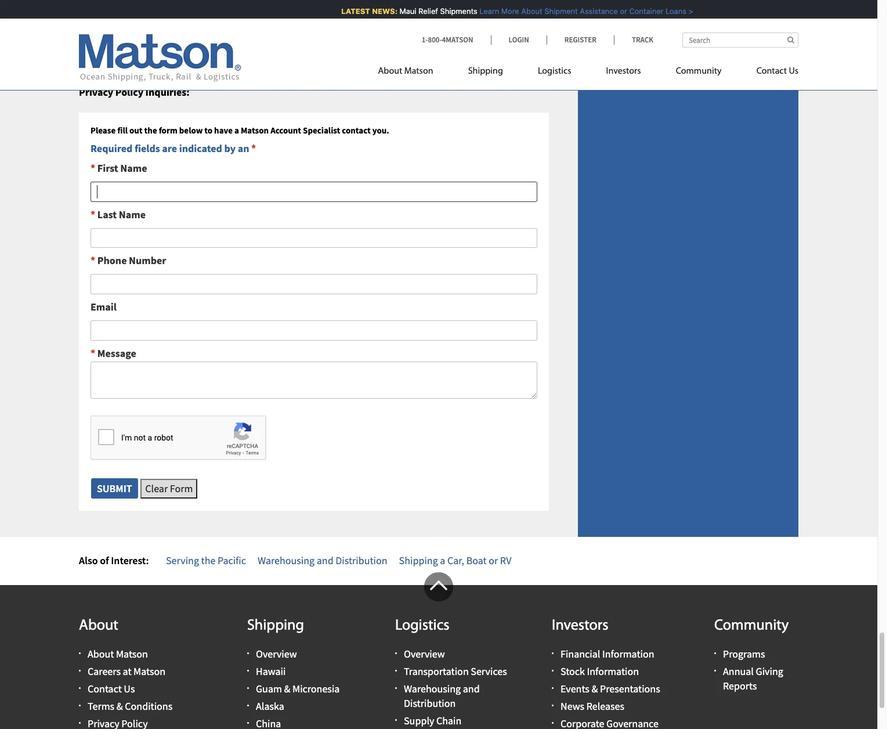 Task type: describe. For each thing, give the bounding box(es) containing it.
account
[[271, 125, 301, 136]]

2 , from the left
[[391, 57, 394, 70]]

* for last name
[[91, 208, 95, 221]]

hawaii
[[256, 665, 286, 678]]

chain
[[437, 714, 462, 728]]

1 vertical spatial warehousing and distribution link
[[404, 682, 480, 710]]

annual
[[724, 665, 754, 678]]

contact inside 'please fill out the form below to have a matson account specialist contact you. required fields are indicated by an *'
[[342, 125, 371, 136]]

overview for hawaii
[[256, 647, 297, 661]]

1 vertical spatial privacy
[[79, 85, 113, 99]]

policy
[[398, 23, 425, 37]]

number
[[129, 254, 166, 267]]

0 vertical spatial and
[[317, 554, 334, 567]]

us inside about matson careers at matson contact us terms & conditions
[[124, 682, 135, 696]]

telephone
[[261, 57, 306, 70]]

news
[[561, 700, 585, 713]]

of
[[100, 554, 109, 567]]

careers at matson link
[[88, 665, 166, 678]]

loans
[[661, 6, 682, 16]]

>
[[684, 6, 689, 16]]

form inside 'please fill out the form below to have a matson account specialist contact you. required fields are indicated by an *'
[[159, 125, 178, 136]]

reports
[[724, 679, 757, 693]]

web
[[467, 57, 485, 70]]

2 horizontal spatial a
[[440, 554, 446, 567]]

about matson link for careers at matson link
[[88, 647, 148, 661]]

Email text field
[[91, 320, 538, 341]]

1 vertical spatial contact us link
[[88, 682, 135, 696]]

* phone number
[[91, 254, 166, 267]]

an inside 'please fill out the form below to have a matson account specialist contact you. required fields are indicated by an *'
[[238, 141, 249, 155]]

if
[[79, 23, 85, 37]]

1 , from the left
[[197, 57, 199, 70]]

Search search field
[[683, 33, 799, 48]]

in
[[427, 23, 435, 37]]

message
[[97, 346, 136, 360]]

us inside top menu navigation
[[789, 67, 799, 76]]

register
[[565, 35, 597, 45]]

register link
[[547, 35, 614, 45]]

track link
[[614, 35, 654, 45]]

privacy policy inquiries:
[[79, 85, 190, 99]]

learn more about shipment assistance or container loans > link
[[475, 6, 689, 16]]

matson inside 'please fill out the form below to have a matson account specialist contact you. required fields are indicated by an *'
[[241, 125, 269, 136]]

name for * last name
[[119, 208, 146, 221]]

& inside overview hawaii guam & micronesia alaska
[[284, 682, 291, 696]]

releases
[[587, 700, 625, 713]]

regarding
[[191, 23, 233, 37]]

matson up careers at matson link
[[116, 647, 148, 661]]

complete
[[407, 57, 448, 70]]

the left the pacific
[[201, 554, 216, 567]]

top menu navigation
[[378, 61, 799, 85]]

the inside 'please fill out the form below to have a matson account specialist contact you. required fields are indicated by an *'
[[144, 125, 157, 136]]

giving
[[756, 665, 784, 678]]

by inside the if you have any questions regarding our privacy policy, need to access the policy in an alternative format due to a disability, or if you would like to access, update, or delete your personal information, please email us at general_info@matson.com , contact us by telephone at 1-800-4-matson , or complete the web form below.
[[248, 57, 259, 70]]

alaska
[[256, 700, 284, 713]]

programs annual giving reports
[[724, 647, 784, 693]]

* first name
[[91, 162, 147, 175]]

shipping inside top menu navigation
[[468, 67, 503, 76]]

1-800-4matson link
[[422, 35, 491, 45]]

logistics inside footer
[[395, 618, 450, 634]]

car,
[[448, 554, 465, 567]]

financial information link
[[561, 647, 655, 661]]

blue matson logo with ocean, shipping, truck, rail and logistics written beneath it. image
[[79, 34, 242, 82]]

personal
[[369, 40, 407, 54]]

investors inside footer
[[552, 618, 609, 634]]

matson
[[354, 57, 391, 70]]

required
[[91, 141, 133, 155]]

alternative
[[450, 23, 497, 37]]

latest
[[337, 6, 365, 16]]

are
[[162, 141, 177, 155]]

distribution inside "overview transportation services warehousing and distribution supply chain"
[[404, 697, 456, 710]]

shipments
[[436, 6, 473, 16]]

about matson careers at matson contact us terms & conditions
[[88, 647, 173, 713]]

general_info@matson.com link
[[79, 57, 197, 70]]

contact us
[[757, 67, 799, 76]]

4-
[[346, 57, 354, 70]]

phone
[[97, 254, 127, 267]]

overview link for logistics
[[404, 647, 445, 661]]

* last name
[[91, 208, 146, 221]]

need
[[316, 23, 338, 37]]

about matson link for shipping link
[[378, 61, 451, 85]]

last
[[97, 208, 117, 221]]

a inside the if you have any questions regarding our privacy policy, need to access the policy in an alternative format due to a disability, or if you would like to access, update, or delete your personal information, please email us at general_info@matson.com , contact us by telephone at 1-800-4-matson , or complete the web form below.
[[90, 40, 95, 54]]

footer containing about
[[0, 572, 878, 729]]

matson up conditions
[[134, 665, 166, 678]]

0 horizontal spatial distribution
[[336, 554, 388, 567]]

contact inside about matson careers at matson contact us terms & conditions
[[88, 682, 122, 696]]

presentations
[[600, 682, 661, 696]]

below.
[[511, 57, 539, 70]]

* for phone number
[[91, 254, 95, 267]]

stock information link
[[561, 665, 639, 678]]

1 horizontal spatial at
[[308, 57, 316, 70]]

contact
[[79, 1, 131, 17]]

a inside 'please fill out the form below to have a matson account specialist contact you. required fields are indicated by an *'
[[235, 125, 239, 136]]

also of interest:
[[79, 554, 149, 567]]

to right need
[[340, 23, 349, 37]]

or left rv
[[489, 554, 498, 567]]

format
[[500, 23, 529, 37]]

alaska link
[[256, 700, 284, 713]]

micronesia
[[293, 682, 340, 696]]

warehousing inside "overview transportation services warehousing and distribution supply chain"
[[404, 682, 461, 696]]

fields
[[135, 141, 160, 155]]

1 horizontal spatial shipping
[[399, 554, 438, 567]]

logistics link
[[521, 61, 589, 85]]

update,
[[270, 40, 304, 54]]

access,
[[237, 40, 268, 54]]

transportation
[[404, 665, 469, 678]]

events
[[561, 682, 590, 696]]

services
[[471, 665, 507, 678]]

overview transportation services warehousing and distribution supply chain
[[404, 647, 507, 728]]

would
[[179, 40, 206, 54]]

4matson
[[442, 35, 474, 45]]

if you have any questions regarding our privacy policy, need to access the policy in an alternative format due to a disability, or if you would like to access, update, or delete your personal information, please email us at general_info@matson.com , contact us by telephone at 1-800-4-matson , or complete the web form below.
[[79, 23, 548, 70]]

indicated
[[179, 141, 222, 155]]

& inside about matson careers at matson contact us terms & conditions
[[117, 700, 123, 713]]

and inside "overview transportation services warehousing and distribution supply chain"
[[463, 682, 480, 696]]

the up 'personal'
[[382, 23, 396, 37]]

your
[[347, 40, 366, 54]]

about for about matson careers at matson contact us terms & conditions
[[88, 647, 114, 661]]

email
[[496, 40, 520, 54]]

news:
[[367, 6, 393, 16]]

guam
[[256, 682, 282, 696]]

form inside the if you have any questions regarding our privacy policy, need to access the policy in an alternative format due to a disability, or if you would like to access, update, or delete your personal information, please email us at general_info@matson.com , contact us by telephone at 1-800-4-matson , or complete the web form below.
[[488, 57, 508, 70]]

serving
[[166, 554, 199, 567]]

0 horizontal spatial us
[[236, 57, 246, 70]]

0 vertical spatial contact us link
[[740, 61, 799, 85]]

contact us
[[79, 1, 148, 17]]

specialist
[[303, 125, 340, 136]]

login
[[509, 35, 529, 45]]

about for about matson
[[378, 67, 403, 76]]



Task type: locate. For each thing, give the bounding box(es) containing it.
a left car,
[[440, 554, 446, 567]]

0 horizontal spatial privacy
[[79, 85, 113, 99]]

at right careers
[[123, 665, 132, 678]]

have inside the if you have any questions regarding our privacy policy, need to access the policy in an alternative format due to a disability, or if you would like to access, update, or delete your personal information, please email us at general_info@matson.com , contact us by telephone at 1-800-4-matson , or complete the web form below.
[[105, 23, 126, 37]]

container
[[625, 6, 659, 16]]

careers
[[88, 665, 121, 678]]

0 vertical spatial us
[[522, 40, 532, 54]]

2 overview from the left
[[404, 647, 445, 661]]

shipping
[[468, 67, 503, 76], [399, 554, 438, 567], [247, 618, 304, 634]]

1- down delete
[[318, 57, 327, 70]]

form
[[488, 57, 508, 70], [159, 125, 178, 136]]

* left phone
[[91, 254, 95, 267]]

terms & conditions link
[[88, 700, 173, 713]]

0 horizontal spatial logistics
[[395, 618, 450, 634]]

1 horizontal spatial form
[[488, 57, 508, 70]]

a right below
[[235, 125, 239, 136]]

*
[[251, 141, 256, 155], [91, 162, 95, 175], [91, 208, 95, 221], [91, 254, 95, 267], [91, 346, 95, 360]]

1- inside the if you have any questions regarding our privacy policy, need to access the policy in an alternative format due to a disability, or if you would like to access, update, or delete your personal information, please email us at general_info@matson.com , contact us by telephone at 1-800-4-matson , or complete the web form below.
[[318, 57, 327, 70]]

* left 'last'
[[91, 208, 95, 221]]

access
[[352, 23, 380, 37]]

us down search "icon"
[[789, 67, 799, 76]]

questions
[[146, 23, 189, 37]]

* right indicated at the left top of page
[[251, 141, 256, 155]]

overview
[[256, 647, 297, 661], [404, 647, 445, 661]]

about matson
[[378, 67, 434, 76]]

overview up hawaii link
[[256, 647, 297, 661]]

out
[[129, 125, 143, 136]]

1 horizontal spatial 1-
[[422, 35, 428, 45]]

contact inside top menu navigation
[[757, 67, 787, 76]]

to right the 'like'
[[226, 40, 235, 54]]

contact down search search field in the top of the page
[[757, 67, 787, 76]]

about inside about matson careers at matson contact us terms & conditions
[[88, 647, 114, 661]]

overview for transportation
[[404, 647, 445, 661]]

0 horizontal spatial us
[[124, 682, 135, 696]]

0 horizontal spatial contact
[[88, 682, 122, 696]]

you.
[[373, 125, 390, 136]]

2 vertical spatial at
[[123, 665, 132, 678]]

0 horizontal spatial &
[[117, 700, 123, 713]]

1 vertical spatial 800-
[[327, 57, 346, 70]]

general_info@matson.com
[[79, 57, 197, 70]]

* for message
[[91, 346, 95, 360]]

0 horizontal spatial have
[[105, 23, 126, 37]]

1 horizontal spatial overview link
[[404, 647, 445, 661]]

1 vertical spatial you
[[161, 40, 177, 54]]

us up 'terms & conditions' link
[[124, 682, 135, 696]]

overview inside overview hawaii guam & micronesia alaska
[[256, 647, 297, 661]]

& right guam
[[284, 682, 291, 696]]

overview up transportation
[[404, 647, 445, 661]]

and
[[317, 554, 334, 567], [463, 682, 480, 696]]

about inside top menu navigation
[[378, 67, 403, 76]]

1- up the "complete"
[[422, 35, 428, 45]]

0 horizontal spatial at
[[123, 665, 132, 678]]

us
[[522, 40, 532, 54], [236, 57, 246, 70]]

or left the container
[[615, 6, 623, 16]]

None text field
[[91, 228, 538, 248], [91, 274, 538, 294], [91, 228, 538, 248], [91, 274, 538, 294]]

any
[[128, 23, 144, 37]]

pacific
[[218, 554, 246, 567]]

2 horizontal spatial &
[[592, 682, 598, 696]]

1 horizontal spatial contact us link
[[740, 61, 799, 85]]

800- inside the if you have any questions regarding our privacy policy, need to access the policy in an alternative format due to a disability, or if you would like to access, update, or delete your personal information, please email us at general_info@matson.com , contact us by telephone at 1-800-4-matson , or complete the web form below.
[[327, 57, 346, 70]]

0 vertical spatial warehousing
[[258, 554, 315, 567]]

by
[[248, 57, 259, 70], [224, 141, 236, 155]]

0 vertical spatial investors
[[607, 67, 641, 76]]

2 horizontal spatial shipping
[[468, 67, 503, 76]]

shipping down the please
[[468, 67, 503, 76]]

by inside 'please fill out the form below to have a matson account specialist contact you. required fields are indicated by an *'
[[224, 141, 236, 155]]

None text field
[[91, 182, 538, 202], [91, 362, 538, 399], [91, 182, 538, 202], [91, 362, 538, 399]]

at inside about matson careers at matson contact us terms & conditions
[[123, 665, 132, 678]]

search image
[[788, 36, 795, 44]]

overview inside "overview transportation services warehousing and distribution supply chain"
[[404, 647, 445, 661]]

logistics inside top menu navigation
[[538, 67, 572, 76]]

0 horizontal spatial contact us link
[[88, 682, 135, 696]]

0 vertical spatial us
[[789, 67, 799, 76]]

shipping up backtop image
[[399, 554, 438, 567]]

1 vertical spatial shipping
[[399, 554, 438, 567]]

to inside 'please fill out the form below to have a matson account specialist contact you. required fields are indicated by an *'
[[205, 125, 213, 136]]

a
[[90, 40, 95, 54], [235, 125, 239, 136], [440, 554, 446, 567]]

at down due
[[534, 40, 543, 54]]

logistics down backtop image
[[395, 618, 450, 634]]

0 horizontal spatial about matson link
[[88, 647, 148, 661]]

overview link for shipping
[[256, 647, 297, 661]]

warehousing right the pacific
[[258, 554, 315, 567]]

us up below. on the right top of page
[[522, 40, 532, 54]]

interest:
[[111, 554, 149, 567]]

1 vertical spatial distribution
[[404, 697, 456, 710]]

to
[[340, 23, 349, 37], [79, 40, 88, 54], [226, 40, 235, 54], [205, 125, 213, 136]]

information,
[[409, 40, 463, 54]]

0 vertical spatial 1-
[[422, 35, 428, 45]]

0 horizontal spatial 800-
[[327, 57, 346, 70]]

at
[[534, 40, 543, 54], [308, 57, 316, 70], [123, 665, 132, 678]]

* message
[[91, 346, 136, 360]]

conditions
[[125, 700, 173, 713]]

1 vertical spatial warehousing
[[404, 682, 461, 696]]

form up are
[[159, 125, 178, 136]]

1 horizontal spatial ,
[[391, 57, 394, 70]]

0 vertical spatial a
[[90, 40, 95, 54]]

0 horizontal spatial overview
[[256, 647, 297, 661]]

events & presentations link
[[561, 682, 661, 696]]

backtop image
[[424, 572, 453, 601]]

name right 'last'
[[119, 208, 146, 221]]

matson down information,
[[405, 67, 434, 76]]

rv
[[500, 554, 512, 567]]

section
[[564, 0, 814, 537]]

guam & micronesia link
[[256, 682, 340, 696]]

you
[[87, 23, 103, 37], [161, 40, 177, 54]]

, down 'personal'
[[391, 57, 394, 70]]

0 horizontal spatial an
[[238, 141, 249, 155]]

* left message
[[91, 346, 95, 360]]

0 horizontal spatial form
[[159, 125, 178, 136]]

have up indicated at the left top of page
[[214, 125, 233, 136]]

shipping inside footer
[[247, 618, 304, 634]]

& up news releases link
[[592, 682, 598, 696]]

2 vertical spatial shipping
[[247, 618, 304, 634]]

& right the terms
[[117, 700, 123, 713]]

0 horizontal spatial ,
[[197, 57, 199, 70]]

privacy up access,
[[252, 23, 284, 37]]

or down 'personal'
[[396, 57, 405, 70]]

1 horizontal spatial a
[[235, 125, 239, 136]]

1 vertical spatial contact
[[342, 125, 371, 136]]

0 vertical spatial an
[[437, 23, 448, 37]]

contact down careers
[[88, 682, 122, 696]]

1 horizontal spatial contact
[[757, 67, 787, 76]]

information up events & presentations link
[[587, 665, 639, 678]]

1 vertical spatial by
[[224, 141, 236, 155]]

1 vertical spatial name
[[119, 208, 146, 221]]

1 horizontal spatial logistics
[[538, 67, 572, 76]]

us
[[789, 67, 799, 76], [124, 682, 135, 696]]

warehousing and distribution
[[258, 554, 388, 567]]

overview link up hawaii link
[[256, 647, 297, 661]]

0 horizontal spatial warehousing and distribution link
[[258, 554, 388, 567]]

community link
[[659, 61, 740, 85]]

warehousing and distribution link
[[258, 554, 388, 567], [404, 682, 480, 710]]

1 vertical spatial 1-
[[318, 57, 327, 70]]

1 horizontal spatial about matson link
[[378, 61, 451, 85]]

name
[[120, 162, 147, 175], [119, 208, 146, 221]]

2 vertical spatial a
[[440, 554, 446, 567]]

0 horizontal spatial warehousing
[[258, 554, 315, 567]]

contact us link down careers
[[88, 682, 135, 696]]

name for * first name
[[120, 162, 147, 175]]

hawaii link
[[256, 665, 286, 678]]

1 horizontal spatial warehousing
[[404, 682, 461, 696]]

1 horizontal spatial you
[[161, 40, 177, 54]]

1 horizontal spatial by
[[248, 57, 259, 70]]

1 horizontal spatial 800-
[[428, 35, 442, 45]]

please fill out the form below to have a matson account specialist contact you. required fields are indicated by an *
[[91, 125, 390, 155]]

contact us link down search "icon"
[[740, 61, 799, 85]]

annual giving reports link
[[724, 665, 784, 693]]

learn
[[475, 6, 495, 16]]

1 horizontal spatial an
[[437, 23, 448, 37]]

disability,
[[97, 40, 140, 54]]

1 vertical spatial form
[[159, 125, 178, 136]]

have up disability,
[[105, 23, 126, 37]]

an inside the if you have any questions regarding our privacy policy, need to access the policy in an alternative format due to a disability, or if you would like to access, update, or delete your personal information, please email us at general_info@matson.com , contact us by telephone at 1-800-4-matson , or complete the web form below.
[[437, 23, 448, 37]]

1 vertical spatial a
[[235, 125, 239, 136]]

news releases link
[[561, 700, 625, 713]]

1 vertical spatial investors
[[552, 618, 609, 634]]

contact inside the if you have any questions regarding our privacy policy, need to access the policy in an alternative format due to a disability, or if you would like to access, update, or delete your personal information, please email us at general_info@matson.com , contact us by telephone at 1-800-4-matson , or complete the web form below.
[[201, 57, 234, 70]]

1 horizontal spatial us
[[522, 40, 532, 54]]

community
[[676, 67, 722, 76], [715, 618, 789, 634]]

an right indicated at the left top of page
[[238, 141, 249, 155]]

warehousing down transportation
[[404, 682, 461, 696]]

community inside community link
[[676, 67, 722, 76]]

policy
[[115, 85, 143, 99]]

1 horizontal spatial &
[[284, 682, 291, 696]]

us down access,
[[236, 57, 246, 70]]

to down if
[[79, 40, 88, 54]]

have inside 'please fill out the form below to have a matson account specialist contact you. required fields are indicated by an *'
[[214, 125, 233, 136]]

login link
[[491, 35, 547, 45]]

0 vertical spatial by
[[248, 57, 259, 70]]

* inside 'please fill out the form below to have a matson account specialist contact you. required fields are indicated by an *'
[[251, 141, 256, 155]]

0 vertical spatial warehousing and distribution link
[[258, 554, 388, 567]]

due
[[531, 23, 548, 37]]

investors down track link
[[607, 67, 641, 76]]

first
[[97, 162, 118, 175]]

1 horizontal spatial overview
[[404, 647, 445, 661]]

matson left 'account'
[[241, 125, 269, 136]]

* left first
[[91, 162, 95, 175]]

1 vertical spatial information
[[587, 665, 639, 678]]

1 horizontal spatial privacy
[[252, 23, 284, 37]]

0 vertical spatial community
[[676, 67, 722, 76]]

form down email
[[488, 57, 508, 70]]

by right indicated at the left top of page
[[224, 141, 236, 155]]

0 vertical spatial distribution
[[336, 554, 388, 567]]

name down fields
[[120, 162, 147, 175]]

0 horizontal spatial overview link
[[256, 647, 297, 661]]

about for about
[[79, 618, 118, 634]]

None button
[[91, 478, 139, 499]]

800-
[[428, 35, 442, 45], [327, 57, 346, 70]]

community up programs
[[715, 618, 789, 634]]

delete
[[317, 40, 345, 54]]

0 vertical spatial have
[[105, 23, 126, 37]]

contact down the 'like'
[[201, 57, 234, 70]]

or left if
[[142, 40, 151, 54]]

a left disability,
[[90, 40, 95, 54]]

if
[[153, 40, 159, 54]]

0 vertical spatial shipping
[[468, 67, 503, 76]]

by down access,
[[248, 57, 259, 70]]

investors inside top menu navigation
[[607, 67, 641, 76]]

or down policy,
[[306, 40, 315, 54]]

1 vertical spatial have
[[214, 125, 233, 136]]

about matson link down information,
[[378, 61, 451, 85]]

privacy left policy
[[79, 85, 113, 99]]

also
[[79, 554, 98, 567]]

& inside "financial information stock information events & presentations news releases"
[[592, 682, 598, 696]]

at right telephone
[[308, 57, 316, 70]]

2 horizontal spatial at
[[534, 40, 543, 54]]

0 vertical spatial name
[[120, 162, 147, 175]]

0 horizontal spatial shipping
[[247, 618, 304, 634]]

logistics
[[538, 67, 572, 76], [395, 618, 450, 634]]

1 vertical spatial us
[[236, 57, 246, 70]]

* for first name
[[91, 162, 95, 175]]

to right below
[[205, 125, 213, 136]]

distribution
[[336, 554, 388, 567], [404, 697, 456, 710]]

an
[[437, 23, 448, 37], [238, 141, 249, 155]]

information up stock information link
[[603, 647, 655, 661]]

supply
[[404, 714, 435, 728]]

1 horizontal spatial contact
[[342, 125, 371, 136]]

programs
[[724, 647, 766, 661]]

1 vertical spatial community
[[715, 618, 789, 634]]

transportation services link
[[404, 665, 507, 678]]

supply chain link
[[404, 714, 462, 728]]

logistics down register link
[[538, 67, 572, 76]]

community down search search field in the top of the page
[[676, 67, 722, 76]]

investors link
[[589, 61, 659, 85]]

1 overview from the left
[[256, 647, 297, 661]]

1 horizontal spatial distribution
[[404, 697, 456, 710]]

footer
[[0, 572, 878, 729]]

programs link
[[724, 647, 766, 661]]

0 horizontal spatial a
[[90, 40, 95, 54]]

0 horizontal spatial 1-
[[318, 57, 327, 70]]

the right the out
[[144, 125, 157, 136]]

, down would
[[197, 57, 199, 70]]

0 vertical spatial you
[[87, 23, 103, 37]]

1 vertical spatial at
[[308, 57, 316, 70]]

1 overview link from the left
[[256, 647, 297, 661]]

relief
[[414, 6, 433, 16]]

please
[[465, 40, 494, 54]]

overview link
[[256, 647, 297, 661], [404, 647, 445, 661]]

0 horizontal spatial by
[[224, 141, 236, 155]]

more
[[497, 6, 515, 16]]

matson inside top menu navigation
[[405, 67, 434, 76]]

the left the web
[[451, 57, 465, 70]]

1 vertical spatial about matson link
[[88, 647, 148, 661]]

0 horizontal spatial contact
[[201, 57, 234, 70]]

overview hawaii guam & micronesia alaska
[[256, 647, 340, 713]]

matson
[[405, 67, 434, 76], [241, 125, 269, 136], [116, 647, 148, 661], [134, 665, 166, 678]]

0 horizontal spatial and
[[317, 554, 334, 567]]

privacy inside the if you have any questions regarding our privacy policy, need to access the policy in an alternative format due to a disability, or if you would like to access, update, or delete your personal information, please email us at general_info@matson.com , contact us by telephone at 1-800-4-matson , or complete the web form below.
[[252, 23, 284, 37]]

policy,
[[286, 23, 314, 37]]

0 vertical spatial information
[[603, 647, 655, 661]]

investors up financial
[[552, 618, 609, 634]]

contact
[[201, 57, 234, 70], [342, 125, 371, 136]]

overview link up transportation
[[404, 647, 445, 661]]

0 vertical spatial privacy
[[252, 23, 284, 37]]

terms
[[88, 700, 114, 713]]

0 vertical spatial form
[[488, 57, 508, 70]]

shipping a car, boat or rv link
[[399, 554, 512, 567]]

1 vertical spatial logistics
[[395, 618, 450, 634]]

1 vertical spatial and
[[463, 682, 480, 696]]

privacy
[[252, 23, 284, 37], [79, 85, 113, 99]]

community inside footer
[[715, 618, 789, 634]]

latest news: maui relief shipments learn more about shipment assistance or container loans >
[[337, 6, 689, 16]]

1 horizontal spatial us
[[789, 67, 799, 76]]

None search field
[[683, 33, 799, 48]]

our
[[235, 23, 250, 37]]

shipping up hawaii link
[[247, 618, 304, 634]]

2 overview link from the left
[[404, 647, 445, 661]]

about matson link up careers at matson link
[[88, 647, 148, 661]]

inquiries:
[[146, 85, 190, 99]]

0 vertical spatial contact
[[757, 67, 787, 76]]

an right in
[[437, 23, 448, 37]]

None reset field
[[141, 479, 198, 499]]

0 vertical spatial at
[[534, 40, 543, 54]]

0 vertical spatial contact
[[201, 57, 234, 70]]

contact left you.
[[342, 125, 371, 136]]

warehousing
[[258, 554, 315, 567], [404, 682, 461, 696]]



Task type: vqa. For each thing, say whether or not it's contained in the screenshot.


